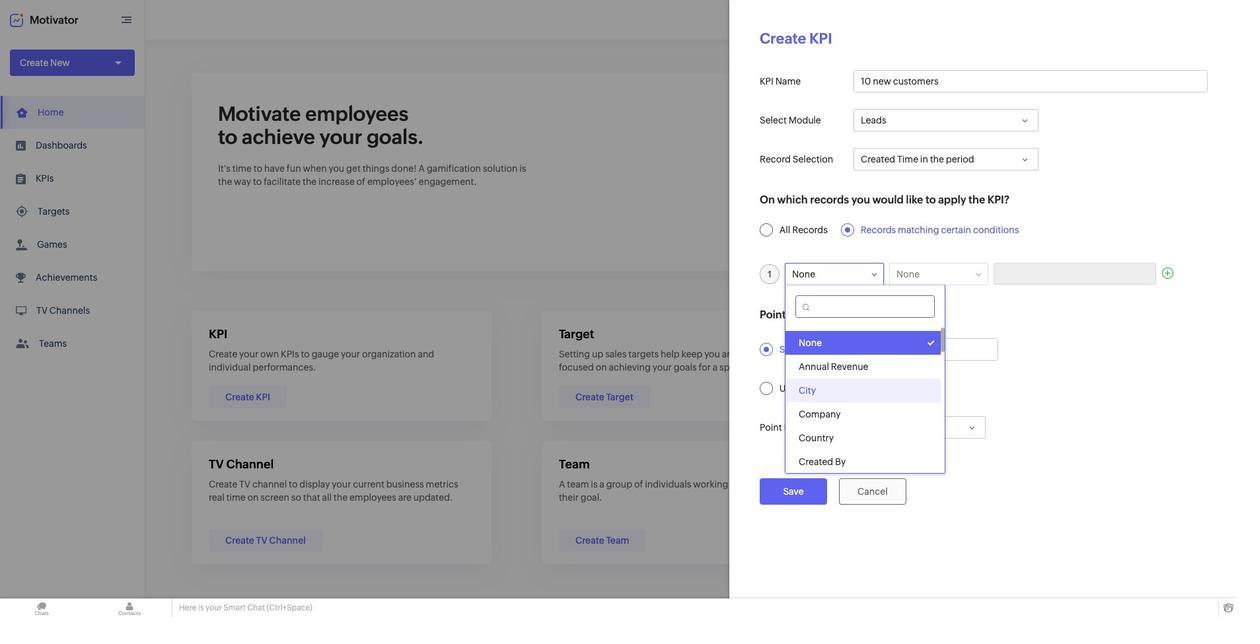 Task type: vqa. For each thing, say whether or not it's contained in the screenshot.
left own
yes



Task type: locate. For each thing, give the bounding box(es) containing it.
1 horizontal spatial you
[[704, 349, 720, 359]]

a right done!
[[419, 163, 425, 174]]

0 horizontal spatial their
[[559, 492, 579, 503]]

goals down creating
[[931, 362, 954, 373]]

motivate
[[218, 102, 301, 126]]

you for motivate employees
[[329, 163, 344, 174]]

the down the when
[[303, 176, 317, 187]]

1 vertical spatial is
[[591, 479, 598, 490]]

1 horizontal spatial goals
[[931, 362, 954, 373]]

to inside a team is a group of individuals working together to achieve their goal.
[[769, 479, 778, 490]]

per
[[824, 344, 839, 355]]

1 horizontal spatial a
[[713, 362, 718, 373]]

of inside it's time to have fun when you get things done! a gamification solution is the way to facilitate the increase of employees' engagement.
[[357, 176, 365, 187]]

records right all
[[792, 225, 828, 235]]

Created Time in the period field
[[854, 148, 1039, 170]]

on down up
[[596, 362, 607, 373]]

0 vertical spatial a
[[419, 163, 425, 174]]

create up real
[[209, 479, 237, 490]]

time right real
[[226, 492, 246, 503]]

none up points computation
[[792, 269, 815, 279]]

1 vertical spatial team
[[567, 479, 589, 490]]

0 vertical spatial a
[[713, 362, 718, 373]]

targets
[[38, 206, 70, 217]]

none
[[792, 269, 815, 279], [897, 269, 920, 279], [799, 338, 822, 348]]

employees down current
[[349, 492, 396, 503]]

team inside setting up sales targets help keep you and your sales team focused on achieving your goals for a specific time.
[[785, 349, 806, 359]]

achieve inside start creating games and motivate your employees to achieve their goals enthusiastically.
[[1138, 349, 1172, 359]]

keep up "for"
[[681, 349, 703, 359]]

create kpi up name
[[760, 30, 832, 47]]

create your own kpis to gauge your organization and individual performances.
[[209, 349, 434, 373]]

0 horizontal spatial goals
[[674, 362, 697, 373]]

0 horizontal spatial achieve
[[242, 126, 315, 149]]

for
[[699, 362, 711, 373]]

team up goal.
[[567, 479, 589, 490]]

their down 'start'
[[909, 362, 929, 373]]

on down channel
[[247, 492, 259, 503]]

target down achieving
[[606, 392, 633, 402]]

a
[[419, 163, 425, 174], [559, 479, 565, 490]]

on which records you would like to apply the kpi?
[[760, 194, 1010, 206]]

1 horizontal spatial own
[[960, 479, 979, 490]]

your inside motivate employees to achieve your goals.
[[319, 126, 362, 149]]

tv channel
[[209, 457, 274, 471]]

country option
[[786, 426, 941, 450]]

records down on which records you would like to apply the kpi?
[[861, 225, 896, 235]]

own inside create your own dashboards to keep track of your sales and business opportunities, kpis, targets, achievements and performances of the employees.
[[960, 479, 979, 490]]

keep for dashboard
[[1044, 479, 1065, 490]]

employees right motivate on the bottom right of page
[[1079, 349, 1126, 359]]

increase
[[319, 176, 355, 187]]

solution
[[483, 163, 518, 174]]

games
[[969, 349, 998, 359]]

record
[[841, 344, 869, 355]]

0 vertical spatial team
[[785, 349, 806, 359]]

created down country
[[799, 457, 833, 467]]

all
[[779, 225, 790, 235]]

and
[[418, 349, 434, 359], [722, 349, 738, 359], [1000, 349, 1016, 359], [1146, 479, 1162, 490], [1131, 492, 1147, 503]]

your down dashboard
[[939, 479, 959, 490]]

contacts image
[[88, 599, 171, 617]]

1 horizontal spatial game
[[956, 392, 982, 402]]

0 vertical spatial you
[[329, 163, 344, 174]]

of right value
[[838, 383, 847, 394]]

a left group
[[559, 479, 565, 490]]

Add Points text field
[[883, 339, 997, 360]]

focused
[[559, 362, 594, 373]]

0 vertical spatial own
[[260, 349, 279, 359]]

would
[[872, 194, 904, 206]]

0 horizontal spatial you
[[329, 163, 344, 174]]

create down focused
[[575, 392, 604, 402]]

it's
[[218, 163, 231, 174]]

it's time to have fun when you get things done! a gamification solution is the way to facilitate the increase of employees' engagement.
[[218, 163, 526, 187]]

sales up time.
[[761, 349, 783, 359]]

the inside the create tv channel to display your current business metrics real time on screen so that all the employees are updated.
[[334, 492, 348, 503]]

goal.
[[581, 492, 602, 503]]

cancel
[[858, 486, 888, 497]]

working
[[693, 479, 728, 490]]

1 horizontal spatial business
[[909, 492, 947, 503]]

channel
[[226, 457, 274, 471], [269, 535, 306, 546]]

none left per
[[799, 338, 822, 348]]

points
[[796, 344, 823, 355], [897, 383, 924, 394]]

0 vertical spatial created
[[861, 154, 895, 165]]

of right group
[[634, 479, 643, 490]]

0 horizontal spatial kpis
[[36, 173, 54, 184]]

target up setting
[[559, 327, 594, 341]]

selection
[[793, 154, 833, 165]]

created left the time
[[861, 154, 895, 165]]

2 horizontal spatial you
[[851, 194, 870, 206]]

team up goal.
[[559, 457, 590, 471]]

create kpi down individual
[[225, 392, 270, 402]]

of down get
[[357, 176, 365, 187]]

1 horizontal spatial their
[[909, 362, 929, 373]]

all
[[322, 492, 332, 503]]

you
[[329, 163, 344, 174], [851, 194, 870, 206], [704, 349, 720, 359]]

0 vertical spatial is
[[519, 163, 526, 174]]

None text field
[[994, 264, 1156, 284]]

performances.
[[253, 362, 316, 373]]

0 vertical spatial game
[[909, 327, 943, 341]]

all records
[[779, 225, 828, 235]]

employees inside the create tv channel to display your current business metrics real time on screen so that all the employees are updated.
[[349, 492, 396, 503]]

time up way
[[232, 163, 252, 174]]

you inside it's time to have fun when you get things done! a gamification solution is the way to facilitate the increase of employees' engagement.
[[329, 163, 344, 174]]

created for created time in the period
[[861, 154, 895, 165]]

tv left the channels
[[36, 305, 48, 316]]

create tv channel link
[[209, 529, 322, 552]]

to inside the create your own kpis to gauge your organization and individual performances.
[[301, 349, 310, 359]]

way
[[234, 176, 251, 187]]

0 horizontal spatial a
[[419, 163, 425, 174]]

set points per record
[[779, 344, 869, 355]]

is right here
[[198, 603, 204, 612]]

you left would at the right top
[[851, 194, 870, 206]]

the inside create your own dashboards to keep track of your sales and business opportunities, kpis, targets, achievements and performances of the employees.
[[982, 505, 996, 516]]

0 vertical spatial on
[[596, 362, 607, 373]]

kpis up performances.
[[281, 349, 299, 359]]

create down goal.
[[575, 535, 604, 546]]

cancel button
[[839, 478, 906, 505]]

kpis up targets
[[36, 173, 54, 184]]

0 horizontal spatial game
[[909, 327, 943, 341]]

your up get
[[319, 126, 362, 149]]

business inside the create tv channel to display your current business metrics real time on screen so that all the employees are updated.
[[386, 479, 424, 490]]

the left field
[[849, 383, 863, 394]]

track
[[1067, 479, 1089, 490]]

your right display
[[332, 479, 351, 490]]

1 horizontal spatial on
[[596, 362, 607, 373]]

1 horizontal spatial created
[[861, 154, 895, 165]]

things
[[362, 163, 389, 174]]

created inside option
[[799, 457, 833, 467]]

0 horizontal spatial records
[[792, 225, 828, 235]]

module
[[789, 115, 821, 126]]

1 horizontal spatial points
[[897, 383, 924, 394]]

list box
[[786, 328, 945, 474]]

2 goals from the left
[[931, 362, 954, 373]]

keep inside create your own dashboards to keep track of your sales and business opportunities, kpis, targets, achievements and performances of the employees.
[[1044, 479, 1065, 490]]

motivator
[[30, 14, 78, 26]]

their
[[909, 362, 929, 373], [559, 492, 579, 503]]

1 goals from the left
[[674, 362, 697, 373]]

1 vertical spatial achieve
[[1138, 349, 1172, 359]]

(ctrl+space)
[[267, 603, 312, 612]]

0 horizontal spatial own
[[260, 349, 279, 359]]

record
[[760, 154, 791, 165]]

own inside the create your own kpis to gauge your organization and individual performances.
[[260, 349, 279, 359]]

0 vertical spatial kpis
[[36, 173, 54, 184]]

2 vertical spatial you
[[704, 349, 720, 359]]

1 horizontal spatial records
[[861, 225, 896, 235]]

2 horizontal spatial achieve
[[1138, 349, 1172, 359]]

1 vertical spatial a
[[559, 479, 565, 490]]

sales inside create your own dashboards to keep track of your sales and business opportunities, kpis, targets, achievements and performances of the employees.
[[1123, 479, 1144, 490]]

1 vertical spatial own
[[960, 479, 979, 490]]

the inside created time in the period field
[[930, 154, 944, 165]]

1 horizontal spatial kpis
[[281, 349, 299, 359]]

0 horizontal spatial keep
[[681, 349, 703, 359]]

time
[[232, 163, 252, 174], [226, 492, 246, 503]]

1 vertical spatial time
[[226, 492, 246, 503]]

in
[[920, 154, 928, 165]]

0 horizontal spatial business
[[386, 479, 424, 490]]

2 records from the left
[[861, 225, 896, 235]]

1 horizontal spatial create kpi
[[760, 30, 832, 47]]

1 vertical spatial on
[[247, 492, 259, 503]]

have
[[264, 163, 285, 174]]

save
[[783, 486, 804, 497]]

1 horizontal spatial achieve
[[780, 479, 814, 490]]

the down opportunities,
[[982, 505, 996, 516]]

channel down so
[[269, 535, 306, 546]]

your right motivate on the bottom right of page
[[1058, 349, 1077, 359]]

1 vertical spatial business
[[909, 492, 947, 503]]

you up increase
[[329, 163, 344, 174]]

the right the in
[[930, 154, 944, 165]]

home
[[38, 107, 64, 118]]

team
[[559, 457, 590, 471], [606, 535, 629, 546]]

keep inside setting up sales targets help keep you and your sales team focused on achieving your goals for a specific time.
[[681, 349, 703, 359]]

annual revenue option
[[786, 355, 941, 379]]

0 horizontal spatial sales
[[605, 349, 627, 359]]

team down group
[[606, 535, 629, 546]]

1 horizontal spatial keep
[[1044, 479, 1065, 490]]

employees'
[[367, 176, 417, 187]]

0 vertical spatial team
[[559, 457, 590, 471]]

sales up 'achievements'
[[1123, 479, 1144, 490]]

annual revenue
[[799, 361, 868, 372]]

records matching certain conditions
[[861, 225, 1019, 235]]

business
[[386, 479, 424, 490], [909, 492, 947, 503]]

a right "for"
[[713, 362, 718, 373]]

0 vertical spatial their
[[909, 362, 929, 373]]

kpi
[[809, 30, 832, 47], [760, 76, 774, 87], [209, 327, 227, 341], [256, 392, 270, 402]]

is up goal.
[[591, 479, 598, 490]]

1 horizontal spatial is
[[519, 163, 526, 174]]

0 vertical spatial create kpi
[[760, 30, 832, 47]]

1 vertical spatial employees
[[1079, 349, 1126, 359]]

their left goal.
[[559, 492, 579, 503]]

0 horizontal spatial points
[[796, 344, 823, 355]]

0 vertical spatial achieve
[[242, 126, 315, 149]]

business up are at the bottom left of page
[[386, 479, 424, 490]]

0 vertical spatial employees
[[305, 102, 408, 126]]

apply
[[938, 194, 966, 206]]

to inside start creating games and motivate your employees to achieve their goals enthusiastically.
[[1128, 349, 1137, 359]]

1 vertical spatial their
[[559, 492, 579, 503]]

game down enthusiastically.
[[956, 392, 982, 402]]

tv
[[36, 305, 48, 316], [209, 457, 224, 471], [239, 479, 250, 490], [256, 535, 267, 546]]

create down creating
[[925, 392, 954, 402]]

goals.
[[367, 126, 424, 149]]

list
[[0, 96, 145, 360]]

name
[[775, 76, 801, 87]]

0 horizontal spatial is
[[198, 603, 204, 612]]

1 horizontal spatial sales
[[761, 349, 783, 359]]

1 vertical spatial kpis
[[281, 349, 299, 359]]

kpis inside list
[[36, 173, 54, 184]]

1 vertical spatial a
[[599, 479, 604, 490]]

create down individual
[[225, 392, 254, 402]]

set
[[779, 344, 794, 355]]

performances
[[909, 505, 970, 516]]

create up individual
[[209, 349, 237, 359]]

0 vertical spatial business
[[386, 479, 424, 490]]

your up 'achievements'
[[1102, 479, 1121, 490]]

created inside field
[[861, 154, 895, 165]]

start
[[909, 349, 930, 359]]

save button
[[760, 478, 827, 505]]

company option
[[786, 402, 941, 426]]

sales
[[605, 349, 627, 359], [761, 349, 783, 359], [1123, 479, 1144, 490]]

1 vertical spatial created
[[799, 457, 833, 467]]

0 vertical spatial points
[[796, 344, 823, 355]]

0 horizontal spatial team
[[567, 479, 589, 490]]

channel up channel
[[226, 457, 274, 471]]

city option
[[786, 379, 941, 402]]

0 vertical spatial time
[[232, 163, 252, 174]]

create up kpi name
[[760, 30, 806, 47]]

points up annual at the bottom right
[[796, 344, 823, 355]]

2 vertical spatial achieve
[[780, 479, 814, 490]]

1 vertical spatial game
[[956, 392, 982, 402]]

tv inside the create tv channel to display your current business metrics real time on screen so that all the employees are updated.
[[239, 479, 250, 490]]

1 vertical spatial keep
[[1044, 479, 1065, 490]]

0 horizontal spatial target
[[559, 327, 594, 341]]

sales for dashboard
[[1123, 479, 1144, 490]]

goals left "for"
[[674, 362, 697, 373]]

business up performances
[[909, 492, 947, 503]]

own up opportunities,
[[960, 479, 979, 490]]

tv down 'tv channel'
[[239, 479, 250, 490]]

1 horizontal spatial target
[[606, 392, 633, 402]]

targets
[[628, 349, 659, 359]]

target
[[559, 327, 594, 341], [606, 392, 633, 402]]

0 vertical spatial keep
[[681, 349, 703, 359]]

a up goal.
[[599, 479, 604, 490]]

points right as
[[897, 383, 924, 394]]

record selection
[[760, 154, 833, 165]]

0 horizontal spatial a
[[599, 479, 604, 490]]

2 horizontal spatial is
[[591, 479, 598, 490]]

own up performances.
[[260, 349, 279, 359]]

game up 'start'
[[909, 327, 943, 341]]

achieve inside a team is a group of individuals working together to achieve their goal.
[[780, 479, 814, 490]]

1 vertical spatial team
[[606, 535, 629, 546]]

of up 'achievements'
[[1091, 479, 1100, 490]]

2 horizontal spatial sales
[[1123, 479, 1144, 490]]

2 vertical spatial employees
[[349, 492, 396, 503]]

you inside setting up sales targets help keep you and your sales team focused on achieving your goals for a specific time.
[[704, 349, 720, 359]]

records
[[792, 225, 828, 235], [861, 225, 896, 235]]

your inside start creating games and motivate your employees to achieve their goals enthusiastically.
[[1058, 349, 1077, 359]]

create down dashboard
[[909, 479, 938, 490]]

you up "for"
[[704, 349, 720, 359]]

is right the solution
[[519, 163, 526, 174]]

to inside the create tv channel to display your current business metrics real time on screen so that all the employees are updated.
[[289, 479, 298, 490]]

keep up targets,
[[1044, 479, 1065, 490]]

team up annual at the bottom right
[[785, 349, 806, 359]]

done!
[[391, 163, 417, 174]]

a inside a team is a group of individuals working together to achieve their goal.
[[559, 479, 565, 490]]

0 horizontal spatial created
[[799, 457, 833, 467]]

1 horizontal spatial a
[[559, 479, 565, 490]]

the right all
[[334, 492, 348, 503]]

0 horizontal spatial on
[[247, 492, 259, 503]]

1 vertical spatial create kpi
[[225, 392, 270, 402]]

None text field
[[854, 71, 1207, 92], [797, 296, 934, 317], [854, 71, 1207, 92], [797, 296, 934, 317]]

chats image
[[0, 599, 83, 617]]

None field
[[854, 416, 986, 439]]

sales right up
[[605, 349, 627, 359]]

create team
[[575, 535, 629, 546]]

to
[[218, 126, 237, 149], [254, 163, 262, 174], [253, 176, 262, 187], [926, 194, 936, 206], [301, 349, 310, 359], [1128, 349, 1137, 359], [289, 479, 298, 490], [769, 479, 778, 490], [1034, 479, 1042, 490]]

computation
[[793, 309, 860, 321]]

1 horizontal spatial team
[[785, 349, 806, 359]]

of
[[357, 176, 365, 187], [838, 383, 847, 394], [634, 479, 643, 490], [1091, 479, 1100, 490], [971, 505, 980, 516]]

points
[[760, 309, 791, 321]]

employees up get
[[305, 102, 408, 126]]

time.
[[755, 362, 778, 373]]

certain
[[941, 225, 971, 235]]

revenue
[[831, 361, 868, 372]]



Task type: describe. For each thing, give the bounding box(es) containing it.
use
[[779, 383, 795, 394]]

is inside it's time to have fun when you get things done! a gamification solution is the way to facilitate the increase of employees' engagement.
[[519, 163, 526, 174]]

select module
[[760, 115, 821, 126]]

dashboards
[[981, 479, 1032, 490]]

opportunities,
[[949, 492, 1009, 503]]

employees inside motivate employees to achieve your goals.
[[305, 102, 408, 126]]

time inside the create tv channel to display your current business metrics real time on screen so that all the employees are updated.
[[226, 492, 246, 503]]

your down the help
[[653, 362, 672, 373]]

to inside motivate employees to achieve your goals.
[[218, 126, 237, 149]]

created for created by
[[799, 457, 833, 467]]

create inside create your own dashboards to keep track of your sales and business opportunities, kpis, targets, achievements and performances of the employees.
[[909, 479, 938, 490]]

goals inside start creating games and motivate your employees to achieve their goals enthusiastically.
[[931, 362, 954, 373]]

and inside start creating games and motivate your employees to achieve their goals enthusiastically.
[[1000, 349, 1016, 359]]

their inside start creating games and motivate your employees to achieve their goals enthusiastically.
[[909, 362, 929, 373]]

specific
[[720, 362, 753, 373]]

time inside it's time to have fun when you get things done! a gamification solution is the way to facilitate the increase of employees' engagement.
[[232, 163, 252, 174]]

and inside setting up sales targets help keep you and your sales team focused on achieving your goals for a specific time.
[[722, 349, 738, 359]]

1 vertical spatial points
[[897, 383, 924, 394]]

organization
[[362, 349, 416, 359]]

value
[[813, 383, 836, 394]]

create left new
[[20, 57, 48, 68]]

chat
[[247, 603, 265, 612]]

screen
[[261, 492, 289, 503]]

enthusiastically.
[[956, 362, 1024, 373]]

create new
[[20, 57, 70, 68]]

matching
[[898, 225, 939, 235]]

country
[[799, 433, 834, 443]]

the left kpi?
[[969, 194, 985, 206]]

motivate
[[1018, 349, 1056, 359]]

list containing home
[[0, 96, 145, 360]]

create down channel
[[225, 535, 254, 546]]

here is your smart chat (ctrl+space)
[[179, 603, 312, 612]]

together
[[730, 479, 768, 490]]

is inside a team is a group of individuals working together to achieve their goal.
[[591, 479, 598, 490]]

none inside option
[[799, 338, 822, 348]]

points computation
[[760, 309, 860, 321]]

group
[[606, 479, 632, 490]]

start creating games and motivate your employees to achieve their goals enthusiastically.
[[909, 349, 1172, 373]]

create inside the create tv channel to display your current business metrics real time on screen so that all the employees are updated.
[[209, 479, 237, 490]]

tv down the screen
[[256, 535, 267, 546]]

by
[[835, 457, 846, 467]]

create inside the create your own kpis to gauge your organization and individual performances.
[[209, 349, 237, 359]]

a inside setting up sales targets help keep you and your sales team focused on achieving your goals for a specific time.
[[713, 362, 718, 373]]

create your own dashboards to keep track of your sales and business opportunities, kpis, targets, achievements and performances of the employees.
[[909, 479, 1162, 516]]

on
[[760, 194, 775, 206]]

a inside it's time to have fun when you get things done! a gamification solution is the way to facilitate the increase of employees' engagement.
[[419, 163, 425, 174]]

company
[[799, 409, 841, 420]]

list box containing none
[[786, 328, 945, 474]]

1 vertical spatial channel
[[269, 535, 306, 546]]

setting
[[559, 349, 590, 359]]

time
[[897, 154, 918, 165]]

tv channels
[[36, 305, 90, 316]]

their inside a team is a group of individuals working together to achieve their goal.
[[559, 492, 579, 503]]

1 horizontal spatial team
[[606, 535, 629, 546]]

0 vertical spatial target
[[559, 327, 594, 341]]

1 vertical spatial target
[[606, 392, 633, 402]]

so
[[291, 492, 301, 503]]

business inside create your own dashboards to keep track of your sales and business opportunities, kpis, targets, achievements and performances of the employees.
[[909, 492, 947, 503]]

are
[[398, 492, 412, 503]]

of down opportunities,
[[971, 505, 980, 516]]

leads
[[861, 115, 886, 126]]

own for kpi
[[260, 349, 279, 359]]

goals inside setting up sales targets help keep you and your sales team focused on achieving your goals for a specific time.
[[674, 362, 697, 373]]

2 vertical spatial is
[[198, 603, 204, 612]]

games
[[37, 239, 67, 250]]

employees inside start creating games and motivate your employees to achieve their goals enthusiastically.
[[1079, 349, 1126, 359]]

annual
[[799, 361, 829, 372]]

dashboard
[[909, 457, 971, 471]]

gauge
[[312, 349, 339, 359]]

created by option
[[786, 450, 941, 474]]

0 horizontal spatial team
[[559, 457, 590, 471]]

that
[[303, 492, 320, 503]]

none down matching
[[897, 269, 920, 279]]

on inside setting up sales targets help keep you and your sales team focused on achieving your goals for a specific time.
[[596, 362, 607, 373]]

conditions
[[973, 225, 1019, 235]]

user image
[[1197, 9, 1218, 30]]

kpi?
[[988, 194, 1010, 206]]

create game
[[925, 392, 982, 402]]

fun
[[287, 163, 301, 174]]

on inside the create tv channel to display your current business metrics real time on screen so that all the employees are updated.
[[247, 492, 259, 503]]

sales for target
[[761, 349, 783, 359]]

to inside create your own dashboards to keep track of your sales and business opportunities, kpis, targets, achievements and performances of the employees.
[[1034, 479, 1042, 490]]

your up individual
[[239, 349, 258, 359]]

gamification
[[427, 163, 481, 174]]

metrics
[[426, 479, 458, 490]]

own for dashboard
[[960, 479, 979, 490]]

achieving
[[609, 362, 651, 373]]

real
[[209, 492, 224, 503]]

your right gauge
[[341, 349, 360, 359]]

help
[[661, 349, 680, 359]]

tv inside list
[[36, 305, 48, 316]]

as
[[886, 383, 895, 394]]

the right use
[[797, 383, 811, 394]]

none option
[[786, 331, 941, 355]]

you for target
[[704, 349, 720, 359]]

Leads field
[[854, 109, 1039, 131]]

targets,
[[1034, 492, 1067, 503]]

new
[[50, 57, 70, 68]]

create tv channel
[[225, 535, 306, 546]]

like
[[906, 194, 923, 206]]

channels
[[49, 305, 90, 316]]

achieve inside motivate employees to achieve your goals.
[[242, 126, 315, 149]]

individuals
[[645, 479, 691, 490]]

tv up real
[[209, 457, 224, 471]]

current
[[353, 479, 384, 490]]

period
[[946, 154, 974, 165]]

individual
[[209, 362, 251, 373]]

dashboards
[[36, 140, 87, 151]]

motivate employees to achieve your goals.
[[218, 102, 424, 149]]

recipient
[[784, 422, 825, 433]]

employees.
[[998, 505, 1048, 516]]

get
[[346, 163, 361, 174]]

smart
[[224, 603, 246, 612]]

1 records from the left
[[792, 225, 828, 235]]

a team is a group of individuals working together to achieve their goal.
[[559, 479, 814, 503]]

field
[[865, 383, 884, 394]]

your inside the create tv channel to display your current business metrics real time on screen so that all the employees are updated.
[[332, 479, 351, 490]]

the down it's
[[218, 176, 232, 187]]

facilitate
[[264, 176, 301, 187]]

point
[[760, 422, 782, 433]]

updated.
[[413, 492, 453, 503]]

of inside a team is a group of individuals working together to achieve their goal.
[[634, 479, 643, 490]]

here
[[179, 603, 197, 612]]

when
[[303, 163, 327, 174]]

your left smart
[[205, 603, 222, 612]]

creating
[[932, 349, 967, 359]]

point recipient
[[760, 422, 825, 433]]

0 horizontal spatial create kpi
[[225, 392, 270, 402]]

and inside the create your own kpis to gauge your organization and individual performances.
[[418, 349, 434, 359]]

a inside a team is a group of individuals working together to achieve their goal.
[[599, 479, 604, 490]]

0 vertical spatial channel
[[226, 457, 274, 471]]

your up specific
[[740, 349, 759, 359]]

kpis inside the create your own kpis to gauge your organization and individual performances.
[[281, 349, 299, 359]]

achievements
[[1069, 492, 1129, 503]]

1 vertical spatial you
[[851, 194, 870, 206]]

team inside a team is a group of individuals working together to achieve their goal.
[[567, 479, 589, 490]]

keep for target
[[681, 349, 703, 359]]

display
[[299, 479, 330, 490]]



